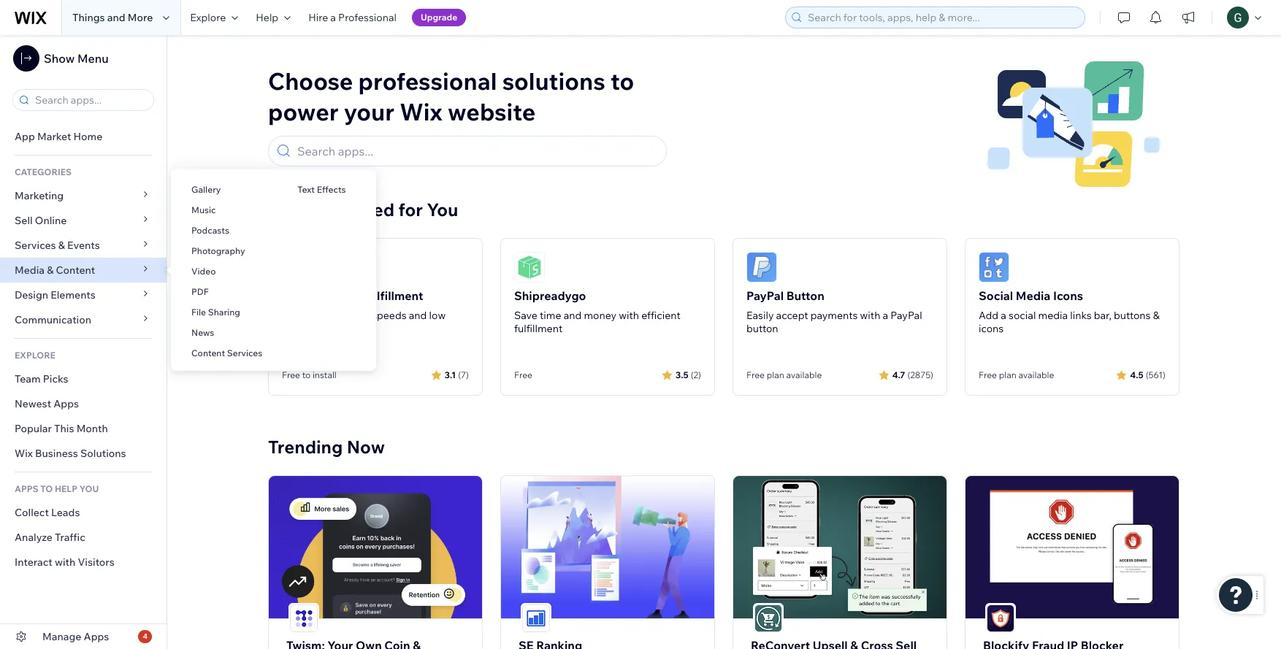 Task type: describe. For each thing, give the bounding box(es) containing it.
show
[[44, 51, 75, 66]]

speeds
[[372, 309, 407, 322]]

delivery
[[332, 309, 370, 322]]

recommended
[[268, 199, 395, 221]]

plan for easily
[[767, 370, 785, 381]]

0 horizontal spatial and
[[107, 11, 125, 24]]

collect leads
[[15, 506, 80, 520]]

for
[[399, 199, 423, 221]]

3.5 (2)
[[676, 369, 701, 380]]

3.1 (7)
[[445, 369, 469, 380]]

4.7
[[893, 369, 906, 380]]

accept
[[776, 309, 809, 322]]

wix business solutions link
[[0, 441, 167, 466]]

elements
[[51, 289, 96, 302]]

time
[[540, 309, 562, 322]]

things
[[72, 11, 105, 24]]

wix business solutions
[[15, 447, 126, 460]]

show menu
[[44, 51, 109, 66]]

apps for newest apps
[[54, 398, 79, 411]]

4.7 (2875)
[[893, 369, 934, 380]]

picks
[[43, 373, 68, 386]]

save
[[514, 309, 538, 322]]

reconvert upsell & cross sell icon image
[[755, 605, 783, 633]]

wix inside 'sidebar' element
[[15, 447, 33, 460]]

a inside paypal button easily accept payments with a paypal button
[[883, 309, 889, 322]]

things and more
[[72, 11, 153, 24]]

button
[[747, 322, 779, 335]]

0 horizontal spatial paypal
[[747, 289, 784, 303]]

services inside services & events link
[[15, 239, 56, 252]]

newest
[[15, 398, 51, 411]]

with for shipreadygo
[[619, 309, 639, 322]]

available for easily
[[787, 370, 822, 381]]

(2)
[[691, 369, 701, 380]]

media & content link
[[0, 258, 167, 283]]

services & events
[[15, 239, 100, 252]]

text effects
[[298, 184, 346, 195]]

media
[[1039, 309, 1068, 322]]

1 vertical spatial content
[[191, 348, 225, 359]]

manage apps
[[42, 631, 109, 644]]

Search for tools, apps, help & more... field
[[804, 7, 1081, 28]]

analyze traffic
[[15, 531, 85, 544]]

with inside "link"
[[55, 556, 75, 569]]

with for paypal button
[[861, 309, 881, 322]]

prime-
[[282, 309, 313, 322]]

explore
[[15, 350, 55, 361]]

gallery
[[191, 184, 221, 195]]

wix inside the choose professional solutions to power your wix website
[[400, 97, 443, 126]]

& for events
[[58, 239, 65, 252]]

bar,
[[1094, 309, 1112, 322]]

fulfillment
[[363, 289, 423, 303]]

pdf link
[[171, 280, 277, 305]]

sidebar element
[[0, 35, 167, 650]]

search apps... field inside 'sidebar' element
[[31, 90, 149, 110]]

trending now
[[268, 436, 385, 458]]

communication
[[15, 313, 94, 327]]

news link
[[171, 321, 277, 346]]

multi-
[[282, 289, 315, 303]]

analyze
[[15, 531, 53, 544]]

4.5 (561)
[[1131, 369, 1166, 380]]

leads
[[51, 506, 80, 520]]

free for multi-channel fulfillment
[[282, 370, 300, 381]]

services & events link
[[0, 233, 167, 258]]

trending
[[268, 436, 343, 458]]

music link
[[171, 198, 277, 223]]

4.5
[[1131, 369, 1144, 380]]

social
[[1009, 309, 1036, 322]]

video
[[191, 266, 216, 277]]

you
[[79, 484, 99, 495]]

marketing
[[15, 189, 64, 202]]

multi-channel fulfillment prime-like delivery speeds and low costs
[[282, 289, 446, 335]]

hire a professional link
[[300, 0, 406, 35]]

to
[[40, 484, 53, 495]]

twism: your own coin & rewards icon image
[[290, 605, 318, 633]]

collect leads link
[[0, 501, 167, 525]]

channel
[[315, 289, 361, 303]]

design elements
[[15, 289, 96, 302]]

events
[[67, 239, 100, 252]]

sell
[[15, 214, 33, 227]]

social media icons logo image
[[979, 252, 1010, 283]]

button
[[787, 289, 825, 303]]

0 horizontal spatial a
[[331, 11, 336, 24]]

social
[[979, 289, 1014, 303]]

text
[[298, 184, 315, 195]]

help button
[[247, 0, 300, 35]]

& for content
[[47, 264, 54, 277]]

news
[[191, 327, 214, 338]]

shipreadygo save time and money with efficient fulfillment
[[514, 289, 681, 335]]

media inside 'sidebar' element
[[15, 264, 45, 277]]

and inside the multi-channel fulfillment prime-like delivery speeds and low costs
[[409, 309, 427, 322]]

paypal button logo image
[[747, 252, 777, 283]]

photography
[[191, 246, 245, 256]]

podcasts link
[[171, 218, 277, 243]]

newest apps link
[[0, 392, 167, 417]]

plan for icons
[[999, 370, 1017, 381]]

gallery link
[[171, 178, 277, 202]]



Task type: vqa. For each thing, say whether or not it's contained in the screenshot.
Shipreadygo logo
yes



Task type: locate. For each thing, give the bounding box(es) containing it.
0 vertical spatial content
[[56, 264, 95, 277]]

1 horizontal spatial to
[[611, 66, 634, 96]]

1 horizontal spatial available
[[1019, 370, 1055, 381]]

1 horizontal spatial services
[[227, 348, 263, 359]]

2 horizontal spatial &
[[1154, 309, 1160, 322]]

a right payments
[[883, 309, 889, 322]]

solutions
[[502, 66, 606, 96]]

0 horizontal spatial services
[[15, 239, 56, 252]]

(7)
[[458, 369, 469, 380]]

3.5
[[676, 369, 689, 380]]

1 horizontal spatial plan
[[999, 370, 1017, 381]]

choose professional solutions to power your wix website
[[268, 66, 634, 126]]

to left install
[[302, 370, 311, 381]]

icons
[[979, 322, 1004, 335]]

plan down 'icons'
[[999, 370, 1017, 381]]

interact
[[15, 556, 52, 569]]

popular
[[15, 422, 52, 436]]

media up 'social'
[[1016, 289, 1051, 303]]

1 horizontal spatial &
[[58, 239, 65, 252]]

free plan available down button at the right of the page
[[747, 370, 822, 381]]

3 free from the left
[[747, 370, 765, 381]]

text effects link
[[277, 178, 377, 202]]

1 plan from the left
[[767, 370, 785, 381]]

team picks link
[[0, 367, 167, 392]]

with right payments
[[861, 309, 881, 322]]

0 horizontal spatial with
[[55, 556, 75, 569]]

0 horizontal spatial wix
[[15, 447, 33, 460]]

4
[[143, 632, 148, 642]]

file sharing
[[191, 307, 240, 318]]

interact with visitors
[[15, 556, 115, 569]]

free plan available for easily
[[747, 370, 822, 381]]

and left "more"
[[107, 11, 125, 24]]

file
[[191, 307, 206, 318]]

1 vertical spatial apps
[[84, 631, 109, 644]]

free
[[282, 370, 300, 381], [514, 370, 533, 381], [747, 370, 765, 381], [979, 370, 997, 381]]

categories
[[15, 167, 72, 178]]

0 horizontal spatial &
[[47, 264, 54, 277]]

1 vertical spatial &
[[47, 264, 54, 277]]

newest apps
[[15, 398, 79, 411]]

services down sell online
[[15, 239, 56, 252]]

1 available from the left
[[787, 370, 822, 381]]

0 horizontal spatial plan
[[767, 370, 785, 381]]

1 horizontal spatial content
[[191, 348, 225, 359]]

media up design
[[15, 264, 45, 277]]

upgrade button
[[412, 9, 466, 26]]

content up elements
[[56, 264, 95, 277]]

solutions
[[80, 447, 126, 460]]

free down fulfillment
[[514, 370, 533, 381]]

and left low
[[409, 309, 427, 322]]

paypal up easily
[[747, 289, 784, 303]]

0 vertical spatial paypal
[[747, 289, 784, 303]]

available down 'social'
[[1019, 370, 1055, 381]]

search apps... field up home
[[31, 90, 149, 110]]

2 horizontal spatial a
[[1001, 309, 1007, 322]]

blockify fraud ip blocker icon image
[[987, 605, 1015, 633]]

with down traffic
[[55, 556, 75, 569]]

se ranking poster image
[[501, 476, 715, 619]]

& up design elements
[[47, 264, 54, 277]]

2 available from the left
[[1019, 370, 1055, 381]]

0 horizontal spatial apps
[[54, 398, 79, 411]]

0 horizontal spatial media
[[15, 264, 45, 277]]

with inside shipreadygo save time and money with efficient fulfillment
[[619, 309, 639, 322]]

professional
[[338, 11, 397, 24]]

free for paypal button
[[747, 370, 765, 381]]

app market home link
[[0, 124, 167, 149]]

0 vertical spatial &
[[58, 239, 65, 252]]

1 horizontal spatial wix
[[400, 97, 443, 126]]

paypal button easily accept payments with a paypal button
[[747, 289, 923, 335]]

a right add
[[1001, 309, 1007, 322]]

2 vertical spatial &
[[1154, 309, 1160, 322]]

1 vertical spatial wix
[[15, 447, 33, 460]]

search apps... field down website on the top left
[[293, 137, 660, 166]]

1 horizontal spatial with
[[619, 309, 639, 322]]

paypal
[[747, 289, 784, 303], [891, 309, 923, 322]]

shipreadygo
[[514, 289, 586, 303]]

(561)
[[1146, 369, 1166, 380]]

1 vertical spatial media
[[1016, 289, 1051, 303]]

media inside social media icons add a social media links bar, buttons & icons
[[1016, 289, 1051, 303]]

add
[[979, 309, 999, 322]]

you
[[427, 199, 458, 221]]

& left events at top
[[58, 239, 65, 252]]

0 horizontal spatial free plan available
[[747, 370, 822, 381]]

menu
[[77, 51, 109, 66]]

content services
[[191, 348, 263, 359]]

1 horizontal spatial and
[[409, 309, 427, 322]]

marketing link
[[0, 183, 167, 208]]

& right the buttons
[[1154, 309, 1160, 322]]

Search apps... field
[[31, 90, 149, 110], [293, 137, 660, 166]]

video link
[[171, 259, 277, 284]]

this
[[54, 422, 74, 436]]

to inside the choose professional solutions to power your wix website
[[611, 66, 634, 96]]

&
[[58, 239, 65, 252], [47, 264, 54, 277], [1154, 309, 1160, 322]]

apps right manage
[[84, 631, 109, 644]]

0 horizontal spatial available
[[787, 370, 822, 381]]

0 vertical spatial to
[[611, 66, 634, 96]]

& inside social media icons add a social media links bar, buttons & icons
[[1154, 309, 1160, 322]]

free down button at the right of the page
[[747, 370, 765, 381]]

services down news link
[[227, 348, 263, 359]]

services
[[15, 239, 56, 252], [227, 348, 263, 359]]

sell online
[[15, 214, 67, 227]]

0 vertical spatial services
[[15, 239, 56, 252]]

free for social media icons
[[979, 370, 997, 381]]

professional
[[358, 66, 497, 96]]

website
[[448, 97, 536, 126]]

1 horizontal spatial apps
[[84, 631, 109, 644]]

a right hire
[[331, 11, 336, 24]]

0 horizontal spatial search apps... field
[[31, 90, 149, 110]]

costs
[[282, 322, 307, 335]]

3.1
[[445, 369, 456, 380]]

your
[[344, 97, 395, 126]]

install
[[313, 370, 337, 381]]

media & content
[[15, 264, 95, 277]]

free plan available down 'icons'
[[979, 370, 1055, 381]]

fulfillment
[[514, 322, 563, 335]]

manage
[[42, 631, 81, 644]]

month
[[76, 422, 108, 436]]

0 horizontal spatial to
[[302, 370, 311, 381]]

with right money at the top left of page
[[619, 309, 639, 322]]

1 vertical spatial paypal
[[891, 309, 923, 322]]

popular this month link
[[0, 417, 167, 441]]

design elements link
[[0, 283, 167, 308]]

se ranking icon image
[[522, 605, 550, 633]]

content inside 'sidebar' element
[[56, 264, 95, 277]]

apps for manage apps
[[84, 631, 109, 644]]

1 vertical spatial to
[[302, 370, 311, 381]]

1 horizontal spatial media
[[1016, 289, 1051, 303]]

free plan available for icons
[[979, 370, 1055, 381]]

music
[[191, 205, 216, 216]]

low
[[429, 309, 446, 322]]

0 vertical spatial apps
[[54, 398, 79, 411]]

1 horizontal spatial search apps... field
[[293, 137, 660, 166]]

pdf
[[191, 286, 209, 297]]

apps inside newest apps link
[[54, 398, 79, 411]]

free down 'icons'
[[979, 370, 997, 381]]

and right time
[[564, 309, 582, 322]]

paypal up 4.7 (2875)
[[891, 309, 923, 322]]

interact with visitors link
[[0, 550, 167, 575]]

and inside shipreadygo save time and money with efficient fulfillment
[[564, 309, 582, 322]]

0 vertical spatial media
[[15, 264, 45, 277]]

1 horizontal spatial paypal
[[891, 309, 923, 322]]

4 free from the left
[[979, 370, 997, 381]]

available down accept at the top of page
[[787, 370, 822, 381]]

2 horizontal spatial and
[[564, 309, 582, 322]]

1 free from the left
[[282, 370, 300, 381]]

content down the news
[[191, 348, 225, 359]]

with inside paypal button easily accept payments with a paypal button
[[861, 309, 881, 322]]

1 vertical spatial search apps... field
[[293, 137, 660, 166]]

blockify fraud ip blocker poster image
[[966, 476, 1179, 619]]

1 horizontal spatial a
[[883, 309, 889, 322]]

plan
[[767, 370, 785, 381], [999, 370, 1017, 381]]

to
[[611, 66, 634, 96], [302, 370, 311, 381]]

0 vertical spatial wix
[[400, 97, 443, 126]]

collect
[[15, 506, 49, 520]]

buttons
[[1114, 309, 1151, 322]]

market
[[37, 130, 71, 143]]

0 horizontal spatial content
[[56, 264, 95, 277]]

help
[[256, 11, 279, 24]]

a inside social media icons add a social media links bar, buttons & icons
[[1001, 309, 1007, 322]]

1 horizontal spatial free plan available
[[979, 370, 1055, 381]]

team picks
[[15, 373, 68, 386]]

analyze traffic link
[[0, 525, 167, 550]]

effects
[[317, 184, 346, 195]]

app market home
[[15, 130, 103, 143]]

popular this month
[[15, 422, 108, 436]]

wix down "popular" at the bottom left of page
[[15, 447, 33, 460]]

available
[[787, 370, 822, 381], [1019, 370, 1055, 381]]

plan down button at the right of the page
[[767, 370, 785, 381]]

2 plan from the left
[[999, 370, 1017, 381]]

0 vertical spatial search apps... field
[[31, 90, 149, 110]]

more
[[128, 11, 153, 24]]

available for icons
[[1019, 370, 1055, 381]]

recommended for you
[[268, 199, 458, 221]]

links
[[1071, 309, 1092, 322]]

apps up this
[[54, 398, 79, 411]]

2 horizontal spatial with
[[861, 309, 881, 322]]

services inside content services link
[[227, 348, 263, 359]]

free to install
[[282, 370, 337, 381]]

1 vertical spatial services
[[227, 348, 263, 359]]

business
[[35, 447, 78, 460]]

shipreadygo logo image
[[514, 252, 545, 283]]

to right 'solutions'
[[611, 66, 634, 96]]

power
[[268, 97, 339, 126]]

wix down the professional
[[400, 97, 443, 126]]

now
[[347, 436, 385, 458]]

1 free plan available from the left
[[747, 370, 822, 381]]

free left install
[[282, 370, 300, 381]]

multi-channel fulfillment logo image
[[282, 252, 313, 283]]

2 free from the left
[[514, 370, 533, 381]]

home
[[73, 130, 103, 143]]

reconvert upsell & cross sell poster image
[[734, 476, 947, 619]]

twism: your own coin & rewards poster image
[[269, 476, 482, 619]]

icons
[[1054, 289, 1084, 303]]

show menu button
[[13, 45, 109, 72]]

money
[[584, 309, 617, 322]]

2 free plan available from the left
[[979, 370, 1055, 381]]



